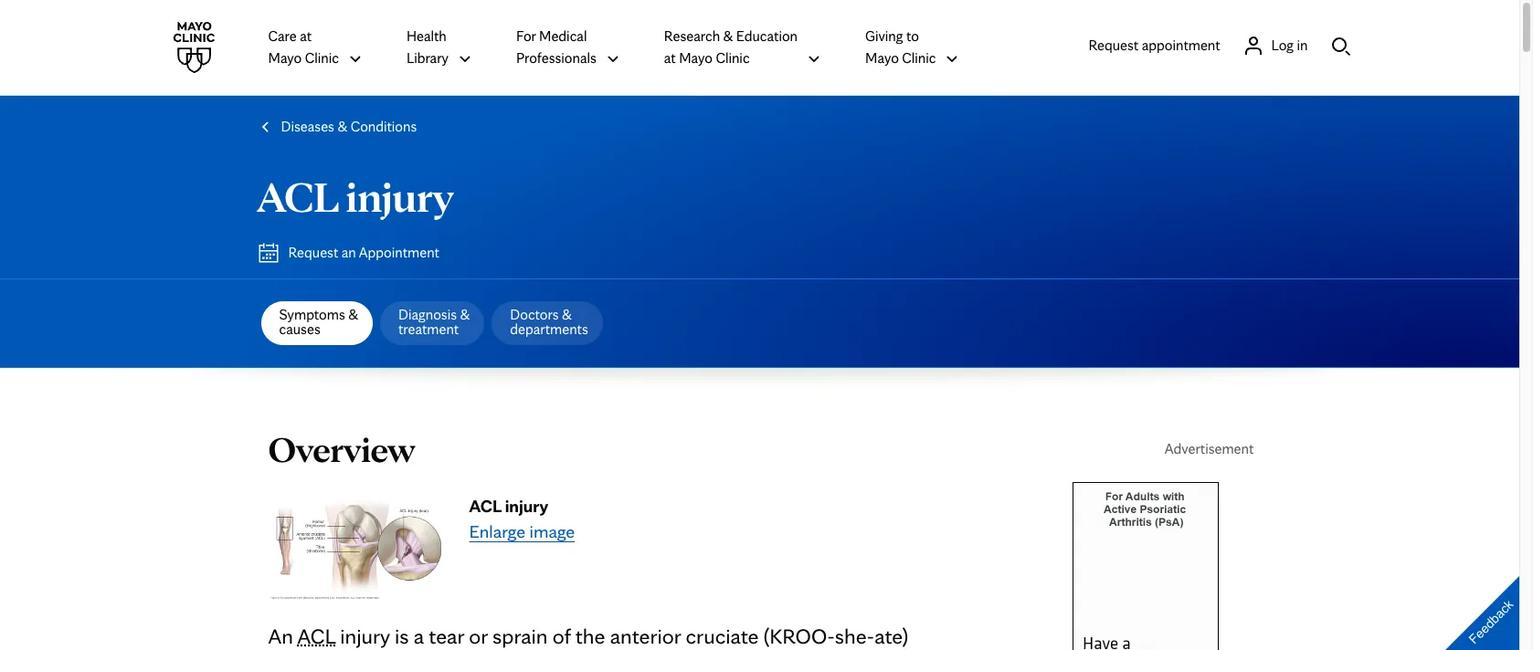 Task type: describe. For each thing, give the bounding box(es) containing it.
departments
[[510, 321, 588, 338]]

mayo inside research & education at mayo clinic
[[679, 49, 713, 67]]

of
[[553, 623, 571, 649]]

sprain
[[492, 623, 548, 649]]

doctors
[[510, 306, 559, 323]]

acl injury link
[[257, 170, 454, 223]]

injury for acl injury
[[346, 170, 454, 223]]

diagnosis
[[398, 306, 457, 323]]

health
[[407, 27, 447, 45]]

enlarge
[[469, 521, 526, 543]]

health library
[[407, 27, 449, 67]]

advertisement region
[[1072, 482, 1346, 651]]

request for request an appointment
[[288, 244, 338, 261]]

professionals
[[516, 49, 596, 67]]

symptoms
[[279, 306, 345, 323]]

clinic inside research & education at mayo clinic
[[716, 49, 750, 67]]

request appointment link
[[1089, 34, 1220, 56]]

for medical professionals
[[516, 27, 596, 67]]

an
[[341, 244, 356, 261]]

injury is a tear or sprain of the anterior cruciate (kroo-she-ate)
[[268, 623, 933, 651]]

acl for acl injury enlarge image
[[469, 495, 502, 517]]

request for request appointment
[[1089, 36, 1139, 53]]

for medical professionals button
[[516, 25, 620, 70]]

clinic for giving to mayo clinic
[[902, 49, 936, 67]]

diagnosis & treatment
[[398, 306, 470, 338]]

care at mayo clinic button
[[268, 25, 363, 70]]

2 vertical spatial acl
[[297, 623, 335, 649]]

log in
[[1272, 36, 1308, 53]]

she-
[[835, 623, 875, 649]]

menu item containing diagnosis &
[[376, 294, 488, 353]]

to
[[906, 27, 919, 45]]

care
[[268, 27, 297, 45]]

acl injury enlarge image
[[469, 495, 575, 543]]

an acl
[[268, 623, 335, 649]]

clinic for care at mayo clinic
[[305, 49, 339, 67]]

an
[[268, 623, 293, 649]]

mayo for care at mayo clinic
[[268, 49, 302, 67]]

appointment
[[1142, 36, 1220, 53]]

diseases & conditions
[[281, 118, 417, 135]]

acl for acl injury
[[257, 170, 339, 223]]

& for research
[[723, 27, 733, 45]]

tear
[[429, 623, 464, 649]]

& for diseases
[[338, 118, 347, 135]]

injury for acl injury enlarge image
[[505, 495, 548, 517]]

research & education at mayo clinic button
[[664, 25, 821, 70]]

& for doctors
[[562, 306, 572, 323]]

health library button
[[407, 25, 472, 70]]

at inside research & education at mayo clinic
[[664, 49, 676, 67]]

Log in text field
[[1272, 34, 1308, 56]]

research & education at mayo clinic
[[664, 27, 798, 67]]

menu item containing doctors &
[[488, 294, 606, 353]]

giving
[[865, 27, 903, 45]]

overview
[[268, 428, 415, 471]]

acl injury main content
[[0, 96, 1519, 651]]

injury inside injury is a tear or sprain of the anterior cruciate (kroo-she-ate)
[[340, 623, 390, 649]]

anterior cruciate ligament image
[[268, 493, 447, 600]]



Task type: vqa. For each thing, say whether or not it's contained in the screenshot.
Request an Appointment LINK
yes



Task type: locate. For each thing, give the bounding box(es) containing it.
0 horizontal spatial mayo
[[268, 49, 302, 67]]

clinic down to
[[902, 49, 936, 67]]

1 horizontal spatial clinic
[[716, 49, 750, 67]]

diseases
[[281, 118, 334, 135]]

menu bar containing symptoms &
[[235, 294, 606, 353]]

& right diseases
[[338, 118, 347, 135]]

education
[[736, 27, 798, 45]]

the
[[575, 623, 605, 649]]

mayo inside 'care at mayo clinic'
[[268, 49, 302, 67]]

log
[[1272, 36, 1294, 53]]

(kroo-
[[764, 623, 835, 649]]

mayo down research
[[679, 49, 713, 67]]

research
[[664, 27, 720, 45]]

2 horizontal spatial clinic
[[902, 49, 936, 67]]

1 menu item from the left
[[376, 294, 488, 353]]

conditions
[[351, 118, 417, 135]]

anterior
[[610, 623, 681, 649]]

request an appointment
[[288, 244, 439, 261]]

3 mayo from the left
[[865, 49, 899, 67]]

for
[[516, 27, 536, 45]]

at right care
[[300, 27, 312, 45]]

clinic down education
[[716, 49, 750, 67]]

clinic
[[305, 49, 339, 67], [716, 49, 750, 67], [902, 49, 936, 67]]

acl injury
[[257, 170, 454, 223]]

& inside diseases & conditions link
[[338, 118, 347, 135]]

0 vertical spatial injury
[[346, 170, 454, 223]]

acl right an
[[297, 623, 335, 649]]

treatment
[[398, 321, 459, 338]]

2 mayo from the left
[[679, 49, 713, 67]]

injury up image
[[505, 495, 548, 517]]

& right research
[[723, 27, 733, 45]]

& inside research & education at mayo clinic
[[723, 27, 733, 45]]

medical
[[539, 27, 587, 45]]

1 vertical spatial at
[[664, 49, 676, 67]]

& for diagnosis
[[460, 306, 470, 323]]

at inside 'care at mayo clinic'
[[300, 27, 312, 45]]

request appointment
[[1089, 36, 1220, 53]]

1 mayo from the left
[[268, 49, 302, 67]]

1 horizontal spatial request
[[1089, 36, 1139, 53]]

giving to mayo clinic button
[[865, 25, 960, 70]]

2 vertical spatial injury
[[340, 623, 390, 649]]

& inside diagnosis & treatment
[[460, 306, 470, 323]]

request left appointment
[[1089, 36, 1139, 53]]

3 clinic from the left
[[902, 49, 936, 67]]

giving to mayo clinic
[[865, 27, 936, 67]]

2 clinic from the left
[[716, 49, 750, 67]]

mayo inside giving to mayo clinic
[[865, 49, 899, 67]]

2 menu item from the left
[[488, 294, 606, 353]]

mayo down giving
[[865, 49, 899, 67]]

log in link
[[1242, 34, 1308, 56]]

& right diagnosis
[[460, 306, 470, 323]]

request inside text box
[[1089, 36, 1139, 53]]

0 vertical spatial request
[[1089, 36, 1139, 53]]

0 horizontal spatial at
[[300, 27, 312, 45]]

cruciate
[[686, 623, 759, 649]]

care at mayo clinic
[[268, 27, 339, 67]]

menu item
[[376, 294, 488, 353], [488, 294, 606, 353]]

1 horizontal spatial at
[[664, 49, 676, 67]]

& inside symptoms & causes
[[348, 306, 358, 323]]

injury inside acl injury enlarge image
[[505, 495, 548, 517]]

symptoms & causes
[[279, 306, 358, 338]]

& for symptoms
[[348, 306, 358, 323]]

mayo clinic home page image
[[168, 22, 219, 73]]

acl down diseases
[[257, 170, 339, 223]]

at
[[300, 27, 312, 45], [664, 49, 676, 67]]

acl
[[257, 170, 339, 223], [469, 495, 502, 517], [297, 623, 335, 649]]

menu bar
[[235, 294, 606, 353]]

injury
[[346, 170, 454, 223], [505, 495, 548, 517], [340, 623, 390, 649]]

request left an
[[288, 244, 338, 261]]

is
[[395, 623, 409, 649]]

0 vertical spatial acl
[[257, 170, 339, 223]]

request inside acl injury main content
[[288, 244, 338, 261]]

library
[[407, 49, 449, 67]]

at down research
[[664, 49, 676, 67]]

1 horizontal spatial mayo
[[679, 49, 713, 67]]

diseases & conditions link
[[254, 114, 421, 140]]

request an appointment link
[[254, 238, 443, 268]]

acl inside acl injury enlarge image
[[469, 495, 502, 517]]

0 horizontal spatial request
[[288, 244, 338, 261]]

acl up enlarge
[[469, 495, 502, 517]]

&
[[723, 27, 733, 45], [338, 118, 347, 135], [348, 306, 358, 323], [460, 306, 470, 323], [562, 306, 572, 323]]

mayo down care
[[268, 49, 302, 67]]

menu bar inside acl injury main content
[[235, 294, 606, 353]]

0 horizontal spatial clinic
[[305, 49, 339, 67]]

or
[[469, 623, 488, 649]]

clinic up diseases
[[305, 49, 339, 67]]

& right the symptoms
[[348, 306, 358, 323]]

& inside doctors & departments
[[562, 306, 572, 323]]

appointment
[[359, 244, 439, 261]]

mayo for giving to mayo clinic
[[865, 49, 899, 67]]

1 vertical spatial injury
[[505, 495, 548, 517]]

Request appointment text field
[[1089, 34, 1220, 56]]

1 vertical spatial acl
[[469, 495, 502, 517]]

causes
[[279, 321, 320, 338]]

1 vertical spatial request
[[288, 244, 338, 261]]

ate)
[[875, 623, 908, 649]]

& right doctors
[[562, 306, 572, 323]]

2 horizontal spatial mayo
[[865, 49, 899, 67]]

clinic inside giving to mayo clinic
[[902, 49, 936, 67]]

injury left is
[[340, 623, 390, 649]]

in
[[1297, 36, 1308, 53]]

feedback
[[1466, 597, 1516, 647]]

1 clinic from the left
[[305, 49, 339, 67]]

clinic inside 'care at mayo clinic'
[[305, 49, 339, 67]]

injury up appointment
[[346, 170, 454, 223]]

request
[[1089, 36, 1139, 53], [288, 244, 338, 261]]

doctors & departments
[[510, 306, 588, 338]]

0 vertical spatial at
[[300, 27, 312, 45]]

a
[[414, 623, 424, 649]]

feedback button
[[1430, 561, 1533, 651]]

image
[[530, 521, 575, 543]]

advertisement
[[1165, 440, 1254, 458]]

mayo
[[268, 49, 302, 67], [679, 49, 713, 67], [865, 49, 899, 67]]



